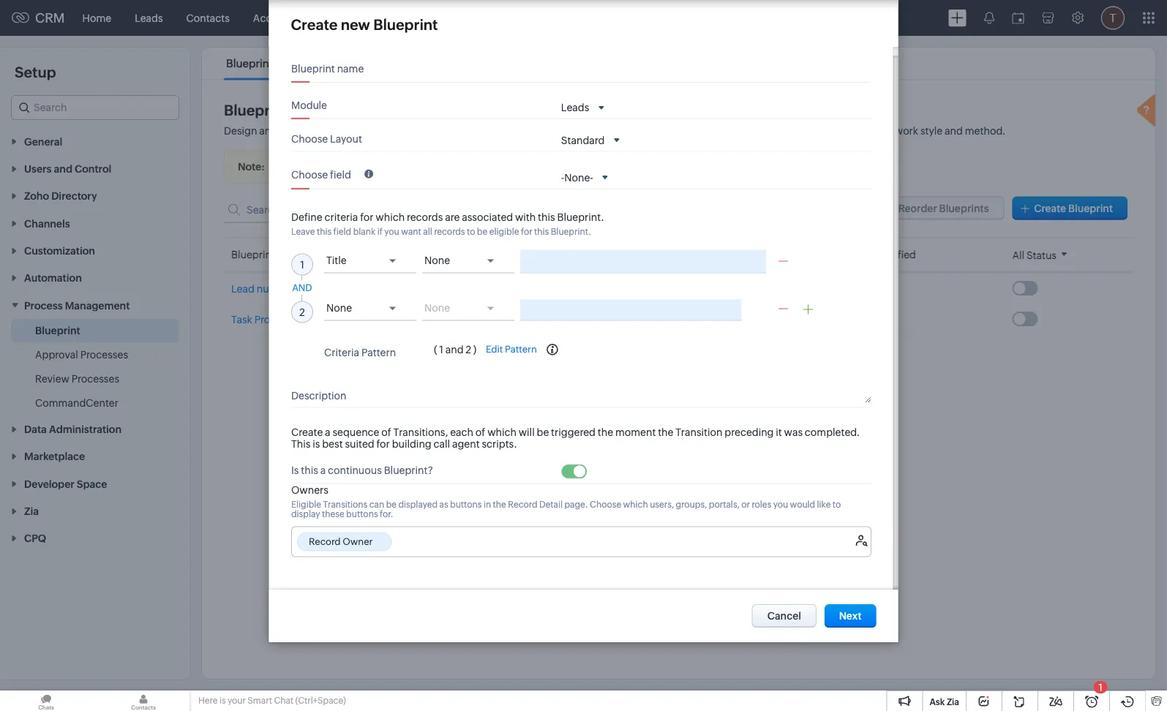 Task type: describe. For each thing, give the bounding box(es) containing it.
blueprints link
[[224, 57, 281, 70]]

0 vertical spatial is
[[703, 125, 710, 137]]

ask zia
[[930, 697, 960, 707]]

like
[[817, 499, 831, 509]]

for inside create a sequence of transitions, each of which will be triggered the moment the transition preceding it was completed. this is best suited for building call agent scripts.
[[376, 438, 390, 450]]

0 vertical spatial process
[[320, 125, 357, 137]]

edit pattern link
[[486, 344, 537, 355]]

team's
[[861, 125, 893, 137]]

create for create a sequence of transitions, each of which will be triggered the moment the transition preceding it was completed. this is best suited for building call agent scripts.
[[291, 426, 323, 438]]

approval processes link
[[35, 347, 128, 362]]

review processes
[[35, 373, 119, 385]]

)
[[473, 343, 476, 355]]

criteria pattern
[[324, 346, 396, 358]]

eligible
[[489, 226, 519, 236]]

1 vertical spatial process
[[304, 283, 341, 295]]

1 vertical spatial blueprint.
[[551, 226, 591, 236]]

commandcenter
[[35, 397, 119, 409]]

blueprint link
[[35, 323, 80, 338]]

projects link
[[715, 0, 777, 35]]

here is your smart chat (ctrl+space)
[[198, 696, 346, 706]]

none for title
[[424, 254, 450, 266]]

eligible
[[291, 499, 321, 509]]

your left the team's
[[838, 125, 859, 137]]

1 vertical spatial for
[[521, 226, 532, 236]]

chats image
[[0, 691, 92, 711]]

Search text field
[[224, 197, 444, 223]]

which inside define criteria for which records are associated with this blueprint. leave this field blank if you want all records to be eligible for this blueprint.
[[375, 211, 404, 223]]

projects
[[727, 12, 765, 24]]

users,
[[650, 499, 674, 509]]

create for create blueprint
[[1034, 202, 1067, 214]]

setup
[[15, 64, 56, 81]]

the left published
[[410, 161, 425, 173]]

process management
[[24, 300, 130, 311]]

process management button
[[0, 291, 190, 319]]

copy
[[372, 161, 396, 173]]

completed.
[[805, 426, 860, 438]]

analytics link
[[584, 0, 651, 35]]

blueprint inside process management region
[[35, 324, 80, 336]]

create new blueprint
[[291, 16, 438, 33]]

in
[[483, 499, 491, 509]]

2 vertical spatial a
[[320, 464, 325, 476]]

none for none
[[424, 301, 450, 313]]

record owner
[[309, 536, 372, 547]]

0 horizontal spatial for
[[360, 211, 373, 223]]

and left define
[[259, 125, 277, 137]]

1 vertical spatial records
[[434, 226, 465, 236]]

organizational
[[447, 125, 515, 137]]

is inside create a sequence of transitions, each of which will be triggered the moment the transition preceding it was completed. this is best suited for building call agent scripts.
[[312, 438, 320, 450]]

policy
[[517, 125, 546, 137]]

lead nurturing process link
[[231, 282, 343, 296]]

usage
[[305, 57, 337, 70]]

you inside owners eligible transitions can be displayed as buttons in the record detail page. choose which users, groups, portals, or roles you would like to display these buttons for.
[[773, 499, 788, 509]]

-none-
[[561, 171, 593, 183]]

services
[[663, 12, 703, 24]]

owners
[[291, 484, 328, 496]]

display
[[291, 509, 320, 519]]

*
[[276, 160, 281, 173]]

data
[[680, 125, 701, 137]]

to inside owners eligible transitions can be displayed as buttons in the record detail page. choose which users, groups, portals, or roles you would like to display these buttons for.
[[832, 499, 841, 509]]

zia
[[947, 697, 960, 707]]

contacts link
[[175, 0, 241, 35]]

a inside create a sequence of transitions, each of which will be triggered the moment the transition preceding it was completed. this is best suited for building call agent scripts.
[[325, 426, 330, 438]]

0 vertical spatial blueprint.
[[557, 211, 604, 223]]

0 horizontal spatial record
[[309, 536, 340, 547]]

contacts image
[[97, 691, 190, 711]]

best
[[322, 438, 343, 450]]

nurturing
[[257, 283, 302, 295]]

this
[[291, 438, 310, 450]]

transition
[[675, 426, 722, 438]]

1 vertical spatial management
[[294, 314, 357, 326]]

pattern for criteria pattern
[[361, 346, 396, 358]]

if
[[377, 226, 382, 236]]

field inside define criteria for which records are associated with this blueprint. leave this field blank if you want all records to be eligible for this blueprint.
[[333, 226, 351, 236]]

the inside owners eligible transitions can be displayed as buttons in the record detail page. choose which users, groups, portals, or roles you would like to display these buttons for.
[[493, 499, 506, 509]]

matches
[[380, 125, 421, 137]]

denotes
[[288, 161, 327, 173]]

is this a continuous blueprint?
[[291, 464, 433, 476]]

your left data
[[656, 125, 677, 137]]

0 vertical spatial a
[[312, 125, 318, 137]]

and left adhere
[[771, 125, 789, 137]]

0 vertical spatial layout
[[330, 133, 362, 145]]

criteria
[[324, 211, 358, 223]]

lead
[[231, 283, 255, 295]]

and left "2"
[[445, 343, 463, 355]]

define
[[291, 211, 322, 223]]

0 horizontal spatial is
[[219, 696, 226, 706]]

draft
[[347, 161, 370, 173]]

0 vertical spatial tasks
[[372, 12, 398, 24]]

0 vertical spatial field
[[330, 168, 351, 180]]

blueprint name
[[291, 63, 364, 74]]

0 horizontal spatial buttons
[[346, 509, 378, 519]]

1 horizontal spatial buttons
[[450, 499, 482, 509]]

meetings link
[[409, 0, 477, 35]]

note:
[[238, 161, 265, 173]]

task process management link
[[231, 312, 359, 327]]

last
[[852, 249, 872, 261]]

analytics
[[596, 12, 640, 24]]

design and define a process that matches your organizational policy while making sure that your data is streamlined and adhere to your team's work style and method.
[[224, 125, 1006, 137]]

these
[[322, 509, 344, 519]]

or
[[741, 499, 750, 509]]

1 vertical spatial standard
[[584, 313, 628, 325]]

home link
[[71, 0, 123, 35]]

(ctrl+space)
[[295, 696, 346, 706]]

0 vertical spatial 1
[[439, 343, 443, 355]]

each
[[450, 426, 473, 438]]

review processes link
[[35, 371, 119, 386]]

your left smart at left bottom
[[228, 696, 246, 706]]

calls
[[489, 12, 512, 24]]

continuous
[[328, 464, 382, 476]]

page.
[[564, 499, 588, 509]]

list containing blueprints
[[213, 48, 350, 79]]

define
[[280, 125, 310, 137]]

2
[[465, 343, 471, 355]]

sequence
[[332, 426, 379, 438]]

create a sequence of transitions, each of which will be triggered the moment the transition preceding it was completed. this is best suited for building call agent scripts.
[[291, 426, 860, 450]]

moment
[[615, 426, 656, 438]]

standard inside field
[[561, 134, 605, 146]]

blueprint?
[[384, 464, 433, 476]]

your right matches
[[423, 125, 445, 137]]

detail
[[539, 499, 563, 509]]

process inside dropdown button
[[24, 300, 63, 311]]

roles
[[752, 499, 771, 509]]

-None- field
[[561, 171, 611, 184]]

are
[[445, 211, 460, 223]]

reports
[[535, 12, 573, 24]]

edit
[[486, 344, 503, 355]]

sure
[[613, 125, 633, 137]]

modified
[[874, 249, 916, 261]]

home
[[82, 12, 111, 24]]



Task type: vqa. For each thing, say whether or not it's contained in the screenshot.
THE PAGE
no



Task type: locate. For each thing, give the bounding box(es) containing it.
leads inside field
[[561, 101, 589, 113]]

pattern right 'criteria' at left
[[361, 346, 396, 358]]

none field up "2"
[[422, 297, 514, 320]]

scripts.
[[482, 438, 517, 450]]

0 horizontal spatial process
[[24, 300, 63, 311]]

which up if
[[375, 211, 404, 223]]

criteria
[[324, 346, 359, 358]]

be inside owners eligible transitions can be displayed as buttons in the record detail page. choose which users, groups, portals, or roles you would like to display these buttons for.
[[386, 499, 396, 509]]

0 vertical spatial leads
[[135, 12, 163, 24]]

2 vertical spatial create
[[291, 426, 323, 438]]

0 vertical spatial be
[[477, 226, 487, 236]]

-
[[561, 171, 564, 183]]

owners eligible transitions can be displayed as buttons in the record detail page. choose which users, groups, portals, or roles you would like to display these buttons for.
[[291, 484, 841, 519]]

pattern right edit
[[505, 344, 537, 355]]

the right the in
[[493, 499, 506, 509]]

process up blueprint link
[[24, 300, 63, 311]]

none field for none
[[422, 297, 514, 320]]

suited
[[345, 438, 374, 450]]

choose right *
[[291, 168, 328, 180]]

which inside owners eligible transitions can be displayed as buttons in the record detail page. choose which users, groups, portals, or roles you would like to display these buttons for.
[[623, 499, 648, 509]]

calls link
[[477, 0, 523, 35]]

2 that from the left
[[635, 125, 654, 137]]

you right roles
[[773, 499, 788, 509]]

which inside create a sequence of transitions, each of which will be triggered the moment the transition preceding it was completed. this is best suited for building call agent scripts.
[[487, 426, 516, 438]]

0 horizontal spatial which
[[375, 211, 404, 223]]

2 horizontal spatial which
[[623, 499, 648, 509]]

be right will
[[537, 426, 549, 438]]

blueprint
[[373, 16, 438, 33], [291, 63, 335, 74], [224, 102, 289, 119], [1069, 202, 1113, 214], [231, 249, 275, 261], [35, 324, 80, 336]]

of
[[398, 161, 408, 173], [381, 426, 391, 438], [475, 426, 485, 438]]

1 horizontal spatial for
[[376, 438, 390, 450]]

all
[[423, 226, 432, 236]]

buttons left for.
[[346, 509, 378, 519]]

be right can
[[386, 499, 396, 509]]

would
[[790, 499, 815, 509]]

1 horizontal spatial tasks
[[445, 313, 471, 325]]

Standard field
[[561, 133, 623, 146]]

1 vertical spatial record
[[309, 536, 340, 547]]

0 horizontal spatial 1
[[439, 343, 443, 355]]

1 vertical spatial choose
[[291, 168, 328, 180]]

process down the title
[[304, 283, 341, 295]]

create for create new blueprint
[[291, 16, 338, 33]]

0 vertical spatial standard
[[561, 134, 605, 146]]

accounts link
[[241, 0, 311, 35]]

is right data
[[703, 125, 710, 137]]

be inside define criteria for which records are associated with this blueprint. leave this field blank if you want all records to be eligible for this blueprint.
[[477, 226, 487, 236]]

1 horizontal spatial be
[[477, 226, 487, 236]]

1 vertical spatial which
[[487, 426, 516, 438]]

a right define
[[312, 125, 318, 137]]

define criteria for which records are associated with this blueprint. leave this field blank if you want all records to be eligible for this blueprint.
[[291, 211, 604, 236]]

owner
[[342, 536, 372, 547]]

0 vertical spatial choose
[[291, 133, 328, 145]]

leads for leads link
[[135, 12, 163, 24]]

deals
[[322, 12, 348, 24]]

none down the all
[[424, 254, 450, 266]]

1 vertical spatial tasks
[[445, 313, 471, 325]]

1 horizontal spatial process
[[254, 314, 292, 326]]

records down are
[[434, 226, 465, 236]]

None text field
[[561, 390, 871, 403]]

approval
[[35, 349, 78, 360]]

processes down "approval processes"
[[71, 373, 119, 385]]

usage link
[[302, 57, 339, 70]]

1 vertical spatial process
[[254, 314, 292, 326]]

to right adhere
[[826, 125, 836, 137]]

field down criteria
[[333, 226, 351, 236]]

leads link
[[123, 0, 175, 35]]

work
[[895, 125, 919, 137]]

1 horizontal spatial 1
[[1099, 682, 1103, 693]]

records up the all
[[407, 211, 443, 223]]

want
[[401, 226, 421, 236]]

can
[[369, 499, 384, 509]]

a up owners
[[320, 464, 325, 476]]

1 vertical spatial is
[[312, 438, 320, 450]]

0 vertical spatial create
[[291, 16, 338, 33]]

0 horizontal spatial that
[[359, 125, 378, 137]]

pattern for edit pattern
[[505, 344, 537, 355]]

1 vertical spatial be
[[537, 426, 549, 438]]

blueprint. down none-
[[557, 211, 604, 223]]

create
[[291, 16, 338, 33], [1034, 202, 1067, 214], [291, 426, 323, 438]]

portals,
[[709, 499, 739, 509]]

process
[[24, 300, 63, 311], [254, 314, 292, 326]]

0 vertical spatial you
[[384, 226, 399, 236]]

1 horizontal spatial record
[[508, 499, 537, 509]]

of inside * denotes the draft copy of the published blueprint.
[[398, 161, 408, 173]]

accounts
[[253, 12, 299, 24]]

1 vertical spatial a
[[325, 426, 330, 438]]

to right like
[[832, 499, 841, 509]]

none up 'criteria' at left
[[326, 301, 352, 313]]

chat
[[274, 696, 294, 706]]

is right here
[[219, 696, 226, 706]]

1 vertical spatial leads
[[561, 101, 589, 113]]

2 horizontal spatial be
[[537, 426, 549, 438]]

the left the moment on the bottom of the page
[[597, 426, 613, 438]]

records
[[407, 211, 443, 223], [434, 226, 465, 236]]

0 vertical spatial which
[[375, 211, 404, 223]]

2 vertical spatial choose
[[590, 499, 621, 509]]

choose for choose layout
[[291, 133, 328, 145]]

leads for leads field
[[561, 101, 589, 113]]

agent
[[452, 438, 480, 450]]

0 vertical spatial to
[[826, 125, 836, 137]]

process management region
[[0, 319, 190, 415]]

1 horizontal spatial which
[[487, 426, 516, 438]]

field right 'denotes'
[[330, 168, 351, 180]]

0 vertical spatial process
[[24, 300, 63, 311]]

processes for review processes
[[71, 373, 119, 385]]

choose for choose field
[[291, 168, 328, 180]]

which left users,
[[623, 499, 648, 509]]

2 horizontal spatial of
[[475, 426, 485, 438]]

1 vertical spatial you
[[773, 499, 788, 509]]

1 horizontal spatial pattern
[[505, 344, 537, 355]]

field
[[330, 168, 351, 180], [333, 226, 351, 236]]

a left "sequence" on the left of the page
[[325, 426, 330, 438]]

1 horizontal spatial of
[[398, 161, 408, 173]]

0 vertical spatial for
[[360, 211, 373, 223]]

0 horizontal spatial leads
[[135, 12, 163, 24]]

module
[[291, 99, 327, 111]]

blueprints
[[226, 57, 278, 70]]

tasks link
[[360, 0, 409, 35]]

none field up criteria pattern at the left
[[324, 297, 416, 320]]

to inside define criteria for which records are associated with this blueprint. leave this field blank if you want all records to be eligible for this blueprint.
[[467, 226, 475, 236]]

deals link
[[311, 0, 360, 35]]

1 vertical spatial 1
[[1099, 682, 1103, 693]]

1 vertical spatial processes
[[71, 373, 119, 385]]

2 vertical spatial is
[[219, 696, 226, 706]]

2 vertical spatial to
[[832, 499, 841, 509]]

blueprint.
[[477, 161, 524, 173]]

processes for approval processes
[[80, 349, 128, 360]]

0 horizontal spatial tasks
[[372, 12, 398, 24]]

approval processes
[[35, 349, 128, 360]]

to down "associated"
[[467, 226, 475, 236]]

processes up the 'review processes'
[[80, 349, 128, 360]]

0 horizontal spatial you
[[384, 226, 399, 236]]

0 horizontal spatial of
[[381, 426, 391, 438]]

ask
[[930, 697, 945, 707]]

call
[[433, 438, 450, 450]]

published
[[427, 161, 475, 173]]

1 that from the left
[[359, 125, 378, 137]]

be down "associated"
[[477, 226, 487, 236]]

this right is
[[301, 464, 318, 476]]

1 horizontal spatial you
[[773, 499, 788, 509]]

and right style
[[945, 125, 963, 137]]

process down 'module'
[[320, 125, 357, 137]]

1 vertical spatial to
[[467, 226, 475, 236]]

be
[[477, 226, 487, 236], [537, 426, 549, 438], [386, 499, 396, 509]]

of right "each"
[[475, 426, 485, 438]]

create blueprint
[[1034, 202, 1113, 214]]

transitions,
[[393, 426, 448, 438]]

management inside dropdown button
[[65, 300, 130, 311]]

transitions
[[323, 499, 367, 509]]

review
[[35, 373, 69, 385]]

standard
[[561, 134, 605, 146], [584, 313, 628, 325]]

style
[[921, 125, 943, 137]]

0 vertical spatial record
[[508, 499, 537, 509]]

1 horizontal spatial management
[[294, 314, 357, 326]]

your
[[423, 125, 445, 137], [656, 125, 677, 137], [838, 125, 859, 137], [228, 696, 246, 706]]

choose layout
[[291, 133, 362, 145]]

2 vertical spatial which
[[623, 499, 648, 509]]

Leads field
[[561, 100, 607, 114]]

leave
[[291, 226, 315, 236]]

choose inside owners eligible transitions can be displayed as buttons in the record detail page. choose which users, groups, portals, or roles you would like to display these buttons for.
[[590, 499, 621, 509]]

leads
[[135, 12, 163, 24], [561, 101, 589, 113]]

create inside create a sequence of transitions, each of which will be triggered the moment the transition preceding it was completed. this is best suited for building call agent scripts.
[[291, 426, 323, 438]]

choose
[[291, 133, 328, 145], [291, 168, 328, 180], [590, 499, 621, 509]]

adhere
[[791, 125, 824, 137]]

to
[[826, 125, 836, 137], [467, 226, 475, 236], [832, 499, 841, 509]]

1 horizontal spatial layout
[[584, 249, 617, 261]]

this right leave
[[317, 226, 331, 236]]

( 1 and 2 )
[[434, 343, 476, 355]]

1 vertical spatial create
[[1034, 202, 1067, 214]]

0 vertical spatial records
[[407, 211, 443, 223]]

streamlined
[[712, 125, 769, 137]]

2 horizontal spatial for
[[521, 226, 532, 236]]

status
[[724, 313, 754, 325]]

1 horizontal spatial is
[[312, 438, 320, 450]]

this down with
[[534, 226, 549, 236]]

is right this
[[312, 438, 320, 450]]

management up 'criteria' at left
[[294, 314, 357, 326]]

for down with
[[521, 226, 532, 236]]

choose up 'denotes'
[[291, 133, 328, 145]]

blueprint inside button
[[1069, 202, 1113, 214]]

blueprint. down -none-
[[551, 226, 591, 236]]

1 horizontal spatial that
[[635, 125, 654, 137]]

crm
[[35, 10, 65, 25]]

2 vertical spatial be
[[386, 499, 396, 509]]

process right task
[[254, 314, 292, 326]]

that right sure
[[635, 125, 654, 137]]

None button
[[752, 605, 817, 628], [825, 605, 876, 628], [752, 605, 817, 628], [825, 605, 876, 628]]

None text field
[[520, 249, 766, 273], [520, 299, 741, 320], [520, 249, 766, 273], [520, 299, 741, 320]]

will
[[518, 426, 534, 438]]

buttons left the in
[[450, 499, 482, 509]]

blank
[[353, 226, 375, 236]]

None field
[[324, 249, 416, 273]]

for up blank
[[360, 211, 373, 223]]

the left draft
[[329, 161, 345, 173]]

management up blueprint link
[[65, 300, 130, 311]]

record down the these
[[309, 536, 340, 547]]

smart
[[248, 696, 272, 706]]

record inside owners eligible transitions can be displayed as buttons in the record detail page. choose which users, groups, portals, or roles you would like to display these buttons for.
[[508, 499, 537, 509]]

you
[[384, 226, 399, 236], [773, 499, 788, 509]]

list
[[213, 48, 350, 79]]

create inside button
[[1034, 202, 1067, 214]]

the right the moment on the bottom of the page
[[658, 426, 673, 438]]

1 vertical spatial field
[[333, 226, 351, 236]]

0 horizontal spatial be
[[386, 499, 396, 509]]

with
[[515, 211, 536, 223]]

of left building
[[381, 426, 391, 438]]

choose right page.
[[590, 499, 621, 509]]

0 horizontal spatial pattern
[[361, 346, 396, 358]]

you right if
[[384, 226, 399, 236]]

tasks up ( 1 and 2 )
[[445, 313, 471, 325]]

0 vertical spatial processes
[[80, 349, 128, 360]]

for right suited
[[376, 438, 390, 450]]

none field down define criteria for which records are associated with this blueprint. leave this field blank if you want all records to be eligible for this blueprint.
[[422, 249, 514, 273]]

2 vertical spatial for
[[376, 438, 390, 450]]

2 horizontal spatial is
[[703, 125, 710, 137]]

1 horizontal spatial leads
[[561, 101, 589, 113]]

none field for title
[[422, 249, 514, 273]]

record left detail
[[508, 499, 537, 509]]

you inside define criteria for which records are associated with this blueprint. leave this field blank if you want all records to be eligible for this blueprint.
[[384, 226, 399, 236]]

of right "copy"
[[398, 161, 408, 173]]

leads up while
[[561, 101, 589, 113]]

which left will
[[487, 426, 516, 438]]

leads right home link
[[135, 12, 163, 24]]

None field
[[422, 249, 514, 273], [324, 297, 416, 320], [422, 297, 514, 320]]

(
[[434, 343, 437, 355]]

that left matches
[[359, 125, 378, 137]]

0 vertical spatial management
[[65, 300, 130, 311]]

tasks right new
[[372, 12, 398, 24]]

0 horizontal spatial management
[[65, 300, 130, 311]]

be inside create a sequence of transitions, each of which will be triggered the moment the transition preceding it was completed. this is best suited for building call agent scripts.
[[537, 426, 549, 438]]

building
[[392, 438, 431, 450]]

choose field
[[291, 168, 351, 180]]

1 vertical spatial layout
[[584, 249, 617, 261]]

0 horizontal spatial layout
[[330, 133, 362, 145]]

is
[[703, 125, 710, 137], [312, 438, 320, 450], [219, 696, 226, 706]]

none up the (
[[424, 301, 450, 313]]

this right with
[[538, 211, 555, 223]]



